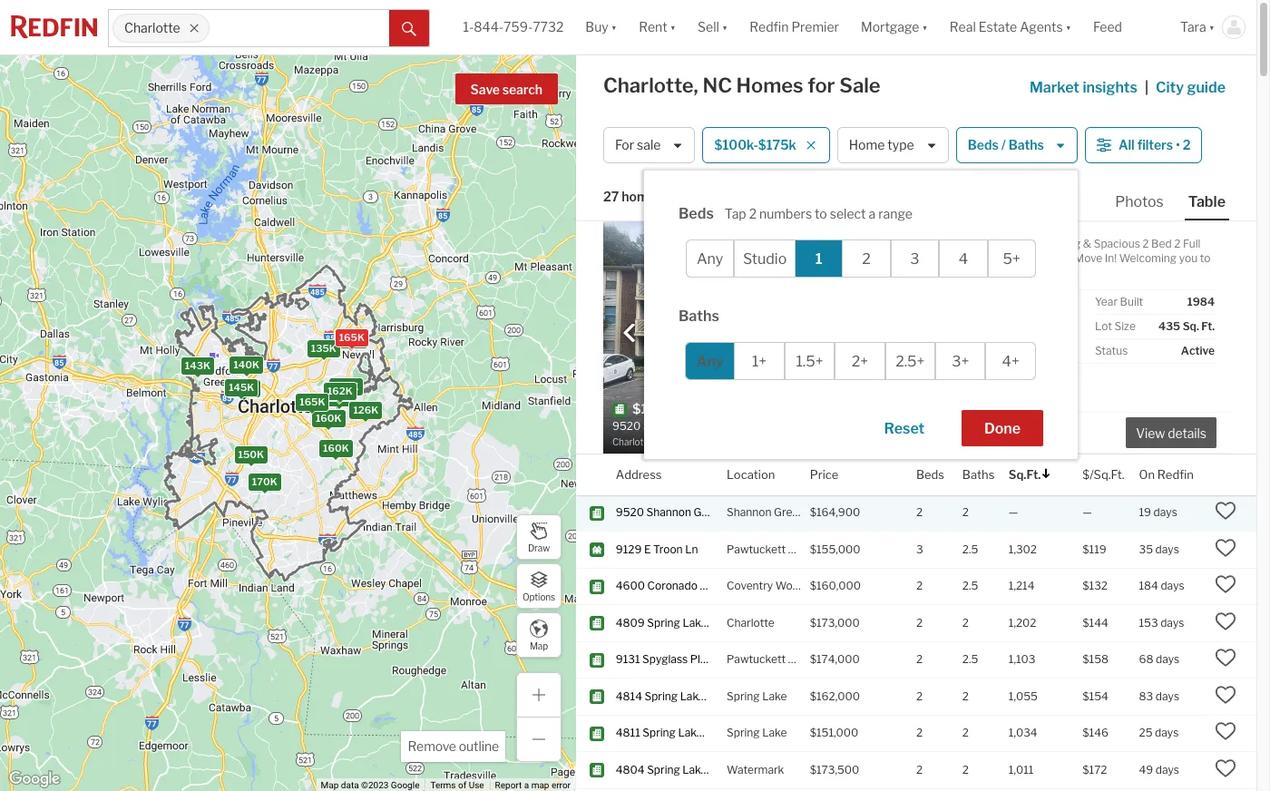 Task type: vqa. For each thing, say whether or not it's contained in the screenshot.
SAVE SEARCH button
yes



Task type: describe. For each thing, give the bounding box(es) containing it.
©2023
[[361, 781, 389, 791]]

lake for 4809 spring lake dr unit b
[[683, 616, 708, 630]]

address button
[[616, 455, 662, 495]]

days for 49 days
[[1156, 763, 1180, 777]]

buy ▾
[[586, 19, 617, 35]]

spring for 4811 spring lake dr
[[643, 726, 676, 740]]

9131
[[616, 653, 640, 667]]

3 inside option
[[911, 250, 920, 267]]

2 inside all filters • 2 button
[[1183, 137, 1191, 153]]

1 horizontal spatial to
[[1062, 251, 1073, 265]]

green right the on the right bottom of page
[[826, 653, 857, 667]]

4
[[959, 250, 968, 267]]

4600
[[616, 579, 645, 593]]

a inside dialog
[[869, 206, 876, 222]]

1,202
[[1009, 616, 1037, 630]]

2 inside 2 option
[[863, 250, 871, 267]]

2 shannon from the left
[[727, 506, 772, 520]]

▾ inside "real estate agents ▾" 'link'
[[1066, 19, 1072, 35]]

4809 spring lake dr unit b
[[616, 616, 755, 630]]

unit inside "link"
[[715, 579, 735, 593]]

$175k
[[759, 137, 797, 153]]

map data ©2023 google
[[321, 781, 420, 791]]

$173,000
[[810, 616, 860, 630]]

data
[[341, 781, 359, 791]]

dr for 4804 spring lake dr unit b
[[710, 763, 722, 777]]

days for 25 days
[[1156, 726, 1179, 740]]

home type button
[[838, 127, 949, 163]]

spacious
[[1094, 237, 1141, 251]]

126k
[[353, 403, 378, 416]]

0 horizontal spatial charlotte
[[124, 20, 180, 36]]

e inside the 4814 spring lake dr unit e link
[[745, 690, 752, 703]]

2 left 1,055
[[963, 690, 969, 703]]

1,055
[[1009, 690, 1038, 703]]

2.5 for 1,103
[[963, 653, 979, 667]]

153
[[1140, 616, 1159, 630]]

lake for 4814 spring lake dr unit e
[[680, 690, 705, 703]]

1 horizontal spatial baths
[[963, 467, 995, 482]]

4 checkbox
[[940, 240, 988, 278]]

19
[[1140, 506, 1152, 520]]

all filters • 2
[[1119, 137, 1191, 153]]

173k
[[326, 390, 350, 403]]

beds inside dialog
[[679, 205, 714, 222]]

select
[[830, 206, 866, 222]]

0 vertical spatial 165k
[[339, 331, 364, 343]]

1,103
[[1009, 653, 1036, 667]]

for sale
[[615, 137, 661, 153]]

4814 spring lake dr unit e link
[[616, 690, 752, 705]]

$160,000
[[810, 579, 861, 593]]

1984
[[1188, 295, 1215, 309]]

$174,000
[[810, 653, 860, 667]]

5+
[[1003, 250, 1021, 267]]

7732
[[533, 19, 564, 35]]

spring for 4809 spring lake dr unit b
[[647, 616, 681, 630]]

$173,500
[[810, 763, 860, 777]]

hoa
[[931, 344, 955, 358]]

$/sq.ft. button
[[1083, 455, 1125, 495]]

tap 2 numbers to select a range
[[725, 206, 913, 222]]

beds / baths button
[[956, 127, 1078, 163]]

2 on from the top
[[789, 653, 801, 667]]

0 vertical spatial ft.
[[1202, 319, 1215, 333]]

844-
[[474, 19, 504, 35]]

baths button
[[963, 455, 995, 495]]

reset
[[885, 420, 925, 437]]

9129 e troon ln
[[616, 543, 698, 556]]

b for 4804 spring lake dr unit b
[[747, 763, 755, 777]]

2+
[[852, 353, 869, 370]]

options
[[523, 591, 556, 602]]

location
[[727, 467, 775, 482]]

submit search image
[[402, 22, 417, 36]]

▾ for buy ▾
[[611, 19, 617, 35]]

spring for 4804 spring lake dr unit b
[[647, 763, 681, 777]]

$100k-$175k
[[715, 137, 797, 153]]

1.5+
[[796, 353, 824, 370]]

days for 184 days
[[1161, 579, 1185, 593]]

435
[[1159, 319, 1181, 333]]

great location! this stunning  &  spacious 2 bed 2 full bath condo unit is ready to move in! welcoming you to open s...
[[931, 237, 1211, 280]]

real estate agents ▾
[[950, 19, 1072, 35]]

145k
[[228, 381, 254, 394]]

woods
[[776, 579, 812, 593]]

2+ radio
[[835, 342, 886, 380]]

27 homes
[[604, 189, 663, 205]]

2.5 for 1,302
[[963, 543, 979, 556]]

report a map error
[[495, 781, 571, 791]]

favorite this home image for 25 days
[[1215, 721, 1237, 743]]

buy ▾ button
[[586, 0, 617, 54]]

$119
[[1083, 543, 1107, 556]]

google
[[391, 781, 420, 791]]

2 down "baths" button
[[963, 506, 969, 520]]

redfin inside button
[[750, 19, 789, 35]]

feed
[[1094, 19, 1123, 35]]

2.5+ radio
[[886, 342, 936, 380]]

2 left 1,011 on the bottom right of page
[[963, 763, 969, 777]]

83 days
[[1140, 690, 1180, 703]]

153 days
[[1140, 616, 1185, 630]]

map region
[[0, 0, 728, 791]]

4+ radio
[[986, 342, 1036, 380]]

2.5 for 1,214
[[963, 579, 979, 593]]

view details
[[1137, 426, 1207, 441]]

115k
[[312, 342, 336, 355]]

rent ▾
[[639, 19, 676, 35]]

$/sq.ft.
[[1083, 467, 1125, 482]]

days for 153 days
[[1161, 616, 1185, 630]]

favorite this home image for 184 days
[[1215, 574, 1237, 596]]

terms of use
[[431, 781, 484, 791]]

2 checkbox
[[843, 240, 891, 278]]

0 horizontal spatial sq.
[[880, 418, 895, 432]]

0 vertical spatial option group
[[686, 240, 1036, 278]]

4809 spring lake dr unit b link
[[616, 616, 755, 631]]

1,034
[[1009, 726, 1038, 740]]

spring lake for 4811 spring lake dr
[[727, 726, 787, 740]]

pawtuckett on the green
[[727, 543, 854, 556]]

2 left full
[[1175, 237, 1181, 251]]

1,302
[[1009, 543, 1038, 556]]

2 up welcoming on the top of the page
[[1143, 237, 1150, 251]]

error
[[552, 781, 571, 791]]

range
[[879, 206, 913, 222]]

market insights link
[[1030, 59, 1138, 99]]

previous button image
[[621, 324, 639, 342]]

lake for 4811 spring lake dr
[[678, 726, 703, 740]]

68 days
[[1140, 653, 1180, 667]]

1 vertical spatial option group
[[685, 342, 1036, 380]]

dr for 4811 spring lake dr
[[705, 726, 717, 740]]

stunning
[[1036, 237, 1081, 251]]

view details button
[[1126, 418, 1217, 449]]

2 right $160,000
[[917, 579, 923, 593]]

favorite this home image for 153 days
[[1215, 611, 1237, 633]]

agents
[[1020, 19, 1063, 35]]

view details link
[[1126, 416, 1217, 449]]

lot
[[1096, 319, 1113, 333]]

feed button
[[1083, 0, 1170, 54]]

4600 coronado dr unit f
[[616, 579, 744, 593]]

photos
[[1116, 193, 1164, 211]]

green inside 9520 shannon green dr unit k link
[[694, 506, 725, 520]]

1 horizontal spatial charlotte
[[727, 616, 775, 630]]

1-
[[463, 19, 474, 35]]

2 right $174,000
[[917, 653, 923, 667]]

spring lake for 4814 spring lake dr unit e
[[727, 690, 787, 703]]

beds button
[[917, 455, 945, 495]]

3+ radio
[[936, 342, 986, 380]]

2 horizontal spatial to
[[1201, 251, 1211, 265]]

rent
[[639, 19, 668, 35]]



Task type: locate. For each thing, give the bounding box(es) containing it.
lake up pl
[[683, 616, 708, 630]]

any for studio
[[697, 250, 724, 267]]

lake down 4811 spring lake dr link
[[683, 763, 708, 777]]

1 any from the top
[[697, 250, 724, 267]]

condo
[[958, 251, 991, 265]]

favorite this home image for 49 days
[[1215, 758, 1237, 780]]

0 vertical spatial sq.
[[1183, 319, 1200, 333]]

dr
[[727, 506, 739, 520], [700, 579, 712, 593], [710, 616, 722, 630], [707, 690, 719, 703], [705, 726, 717, 740], [710, 763, 722, 777]]

spring lake up watermark
[[727, 726, 787, 740]]

spring right 4809
[[647, 616, 681, 630]]

2 left "1,034"
[[963, 726, 969, 740]]

home
[[849, 137, 885, 153]]

3 left bath
[[911, 250, 920, 267]]

a left map
[[524, 781, 529, 791]]

0 vertical spatial charlotte
[[124, 20, 180, 36]]

dr inside "link"
[[700, 579, 712, 593]]

lake down pl
[[680, 690, 705, 703]]

184
[[1140, 579, 1159, 593]]

dr right coronado
[[700, 579, 712, 593]]

0 vertical spatial map
[[530, 640, 548, 651]]

9520
[[616, 506, 644, 520]]

Any checkbox
[[686, 240, 735, 278]]

shannon down location button
[[727, 506, 772, 520]]

1 vertical spatial charlotte
[[727, 616, 775, 630]]

any left 1+
[[697, 353, 724, 370]]

days right 35
[[1156, 543, 1180, 556]]

mortgage ▾ button
[[861, 0, 928, 54]]

4814 spring lake dr unit e
[[616, 690, 752, 703]]

any inside radio
[[697, 353, 724, 370]]

dr up 4804 spring lake dr unit b
[[705, 726, 717, 740]]

favorite this home image right 25 days
[[1215, 721, 1237, 743]]

0 horizontal spatial a
[[524, 781, 529, 791]]

redfin left premier
[[750, 19, 789, 35]]

0 vertical spatial redfin
[[750, 19, 789, 35]]

$132
[[1083, 579, 1108, 593]]

1 favorite this home image from the top
[[1215, 500, 1237, 522]]

▾ for mortgage ▾
[[923, 19, 928, 35]]

4+
[[1003, 353, 1020, 370]]

remove charlotte image
[[189, 23, 200, 34]]

1
[[816, 250, 823, 267]]

0 horizontal spatial ft.
[[897, 418, 908, 432]]

heading
[[613, 401, 760, 449]]

0 vertical spatial 174k
[[184, 359, 209, 371]]

on left the
[[789, 543, 801, 556]]

▾ for sell ▾
[[722, 19, 728, 35]]

165k
[[339, 331, 364, 343], [333, 380, 359, 392], [299, 396, 325, 408]]

151k
[[326, 391, 350, 404]]

$144
[[1083, 616, 1109, 630]]

2 right '•'
[[1183, 137, 1191, 153]]

e right 9129
[[644, 543, 651, 556]]

estate
[[979, 19, 1018, 35]]

0 vertical spatial 3
[[911, 250, 920, 267]]

0 horizontal spatial redfin
[[750, 19, 789, 35]]

is
[[1017, 251, 1025, 265]]

table
[[1189, 193, 1226, 211]]

terms
[[431, 781, 456, 791]]

e down 9131 spyglass pl unit f pawtuckett on the green
[[745, 690, 752, 703]]

3 down the beds button
[[917, 543, 924, 556]]

5 favorite this home image from the top
[[1215, 758, 1237, 780]]

0 vertical spatial b
[[748, 616, 755, 630]]

baths inside button
[[1009, 137, 1045, 153]]

0 horizontal spatial f
[[726, 653, 733, 667]]

2 vertical spatial baths
[[963, 467, 995, 482]]

f for dr
[[738, 579, 744, 593]]

days for 35 days
[[1156, 543, 1180, 556]]

2 right $173,500
[[917, 763, 923, 777]]

dr for 4809 spring lake dr unit b
[[710, 616, 722, 630]]

map left data
[[321, 781, 339, 791]]

0 horizontal spatial 174k
[[184, 359, 209, 371]]

Studio checkbox
[[735, 240, 796, 278]]

pawtuckett up coventry
[[727, 543, 786, 556]]

lake for 4804 spring lake dr unit b
[[683, 763, 708, 777]]

1 vertical spatial map
[[321, 781, 339, 791]]

2.5 left 1,302
[[963, 543, 979, 556]]

sq.
[[1183, 319, 1200, 333], [880, 418, 895, 432]]

— up the $119
[[1083, 506, 1093, 520]]

on left the on the right bottom of page
[[789, 653, 801, 667]]

2 vertical spatial 165k
[[299, 396, 325, 408]]

map for map
[[530, 640, 548, 651]]

49 days
[[1140, 763, 1180, 777]]

the
[[804, 653, 823, 667]]

any inside checkbox
[[697, 250, 724, 267]]

shannon inside 9520 shannon green dr unit k link
[[647, 506, 692, 520]]

2 ▾ from the left
[[670, 19, 676, 35]]

days right 25
[[1156, 726, 1179, 740]]

charlotte
[[124, 20, 180, 36], [727, 616, 775, 630]]

1 vertical spatial f
[[726, 653, 733, 667]]

1 ▾ from the left
[[611, 19, 617, 35]]

home type
[[849, 137, 915, 153]]

1 vertical spatial baths
[[679, 308, 720, 325]]

year built
[[1096, 295, 1144, 309]]

1 horizontal spatial sq.
[[1183, 319, 1200, 333]]

1 spring lake from the top
[[727, 690, 787, 703]]

6 ▾ from the left
[[1210, 19, 1215, 35]]

1 — from the left
[[1009, 506, 1019, 520]]

$158
[[1083, 653, 1109, 667]]

favorite this home image right reset on the right of the page
[[929, 422, 951, 444]]

days for 19 days
[[1154, 506, 1178, 520]]

2 horizontal spatial baths
[[1009, 137, 1045, 153]]

1 vertical spatial pawtuckett
[[727, 653, 786, 667]]

lake up watermark
[[763, 726, 787, 740]]

favorite this home image for 83 days
[[1215, 684, 1237, 706]]

photo of 9520 shannon green dr unit k, charlotte, nc 28213 image
[[604, 221, 917, 454]]

3 ▾ from the left
[[722, 19, 728, 35]]

dr for 9520 shannon green dr unit k
[[727, 506, 739, 520]]

dr up 9131 spyglass pl unit f pawtuckett on the green
[[710, 616, 722, 630]]

▾ right mortgage
[[923, 19, 928, 35]]

2.5 left 1,214
[[963, 579, 979, 593]]

/
[[1002, 137, 1006, 153]]

bath
[[931, 251, 955, 265]]

favorite this home image right 49 days
[[1215, 758, 1237, 780]]

redfin right on
[[1158, 467, 1194, 482]]

favorite this home image right 83 days
[[1215, 684, 1237, 706]]

guide
[[1188, 79, 1226, 96]]

▾ right buy
[[611, 19, 617, 35]]

2 b from the top
[[747, 763, 755, 777]]

2 — from the left
[[1083, 506, 1093, 520]]

baths down x-out this home icon
[[963, 467, 995, 482]]

beds inside button
[[968, 137, 999, 153]]

1 pawtuckett from the top
[[727, 543, 786, 556]]

2 2.5 from the top
[[963, 579, 979, 593]]

lake down 9131 spyglass pl unit f pawtuckett on the green
[[763, 690, 787, 703]]

any for 1+
[[697, 353, 724, 370]]

reset button
[[862, 410, 948, 447]]

3 favorite this home image from the top
[[1215, 648, 1237, 669]]

shannon
[[647, 506, 692, 520], [727, 506, 772, 520]]

spring down 9131 spyglass pl unit f pawtuckett on the green
[[727, 690, 760, 703]]

▾ for tara ▾
[[1210, 19, 1215, 35]]

0 vertical spatial baths
[[1009, 137, 1045, 153]]

sell ▾ button
[[698, 0, 728, 54]]

option group
[[686, 240, 1036, 278], [685, 342, 1036, 380]]

b down coventry
[[748, 616, 755, 630]]

1 vertical spatial redfin
[[1158, 467, 1194, 482]]

1 horizontal spatial a
[[869, 206, 876, 222]]

to right you
[[1201, 251, 1211, 265]]

sale
[[637, 137, 661, 153]]

2 favorite this home image from the top
[[1215, 611, 1237, 633]]

terms of use link
[[431, 781, 484, 791]]

1 shannon from the left
[[647, 506, 692, 520]]

favorite this home image
[[929, 422, 951, 444], [1215, 537, 1237, 559], [1215, 574, 1237, 596], [1215, 721, 1237, 743]]

2 right tap
[[749, 206, 757, 222]]

ft. down 1984
[[1202, 319, 1215, 333]]

1 vertical spatial any
[[697, 353, 724, 370]]

2 any from the top
[[697, 353, 724, 370]]

view
[[1137, 426, 1166, 441]]

0 vertical spatial pawtuckett
[[727, 543, 786, 556]]

nc
[[703, 74, 732, 97]]

0 horizontal spatial e
[[644, 543, 651, 556]]

dr left watermark
[[710, 763, 722, 777]]

location button
[[727, 455, 775, 495]]

days right 68
[[1156, 653, 1180, 667]]

unit
[[994, 251, 1015, 265], [742, 506, 763, 520], [715, 579, 735, 593], [724, 616, 745, 630], [703, 653, 724, 667], [722, 690, 743, 703], [724, 763, 745, 777]]

premier
[[792, 19, 840, 35]]

1 horizontal spatial redfin
[[1158, 467, 1194, 482]]

baths right /
[[1009, 137, 1045, 153]]

1 checkbox
[[795, 240, 844, 278]]

4811 spring lake dr
[[616, 726, 717, 740]]

open
[[931, 266, 957, 280]]

1 vertical spatial 174k
[[325, 391, 350, 403]]

1 vertical spatial a
[[524, 781, 529, 791]]

0 horizontal spatial map
[[321, 781, 339, 791]]

beds for the beds button
[[917, 467, 945, 482]]

any
[[697, 250, 724, 267], [697, 353, 724, 370]]

1 vertical spatial sq.
[[880, 418, 895, 432]]

4 ▾ from the left
[[923, 19, 928, 35]]

remove $100k-$175k image
[[806, 140, 817, 151]]

2 left 1,202
[[963, 616, 969, 630]]

on
[[1140, 467, 1155, 482]]

0 horizontal spatial baths
[[679, 308, 720, 325]]

sell ▾ button
[[687, 0, 739, 54]]

1 horizontal spatial 174k
[[325, 391, 350, 403]]

days right 153
[[1161, 616, 1185, 630]]

lot size
[[1096, 319, 1136, 333]]

days for 68 days
[[1156, 653, 1180, 667]]

0 vertical spatial beds
[[968, 137, 999, 153]]

filters
[[1138, 137, 1174, 153]]

green right k
[[774, 506, 805, 520]]

ft.
[[1202, 319, 1215, 333], [897, 418, 908, 432]]

favorite button image
[[881, 226, 912, 257]]

0 vertical spatial a
[[869, 206, 876, 222]]

google image
[[5, 768, 64, 791]]

favorite this home image right 68 days
[[1215, 648, 1237, 669]]

days right 49
[[1156, 763, 1180, 777]]

9520 shannon green dr unit k link
[[616, 506, 773, 521]]

b left $173,500
[[747, 763, 755, 777]]

pawtuckett
[[727, 543, 786, 556], [727, 653, 786, 667]]

2 right $173,000
[[917, 616, 923, 630]]

▾ for rent ▾
[[670, 19, 676, 35]]

f right pl
[[726, 653, 733, 667]]

all
[[1119, 137, 1135, 153]]

0 horizontal spatial —
[[1009, 506, 1019, 520]]

1 horizontal spatial beds
[[917, 467, 945, 482]]

▾ right rent
[[670, 19, 676, 35]]

135k
[[311, 342, 336, 354]]

homes
[[622, 189, 663, 205]]

1 on from the top
[[789, 543, 801, 556]]

favorite this home image right 19 days
[[1215, 500, 1237, 522]]

favorite this home image right 184 days
[[1215, 574, 1237, 596]]

1 vertical spatial 3
[[917, 543, 924, 556]]

green right the
[[823, 543, 854, 556]]

0 vertical spatial e
[[644, 543, 651, 556]]

0 vertical spatial on
[[789, 543, 801, 556]]

pawtuckett left the on the right bottom of page
[[727, 653, 786, 667]]

120k
[[327, 383, 352, 396], [327, 383, 352, 396]]

lake down the 4814 spring lake dr unit e link
[[678, 726, 703, 740]]

1 vertical spatial 2.5
[[963, 579, 979, 593]]

1 vertical spatial spring lake
[[727, 726, 787, 740]]

2 right $162,000
[[917, 690, 923, 703]]

map inside "button"
[[530, 640, 548, 651]]

155k
[[185, 360, 210, 372]]

days
[[1154, 506, 1178, 520], [1156, 543, 1180, 556], [1161, 579, 1185, 593], [1161, 616, 1185, 630], [1156, 653, 1180, 667], [1156, 690, 1180, 703], [1156, 726, 1179, 740], [1156, 763, 1180, 777]]

charlotte left remove charlotte icon
[[124, 20, 180, 36]]

welcoming
[[1120, 251, 1177, 265]]

68
[[1140, 653, 1154, 667]]

favorite this home image right '35 days'
[[1215, 537, 1237, 559]]

— up 1,302
[[1009, 506, 1019, 520]]

1 horizontal spatial f
[[738, 579, 744, 593]]

0 horizontal spatial to
[[815, 206, 828, 222]]

market
[[1030, 79, 1080, 96]]

b for 4809 spring lake dr unit b
[[748, 616, 755, 630]]

1 vertical spatial beds
[[679, 205, 714, 222]]

2 horizontal spatial beds
[[968, 137, 999, 153]]

dr left k
[[727, 506, 739, 520]]

baths up any radio
[[679, 308, 720, 325]]

favorite this home image
[[1215, 500, 1237, 522], [1215, 611, 1237, 633], [1215, 648, 1237, 669], [1215, 684, 1237, 706], [1215, 758, 1237, 780]]

2 vertical spatial beds
[[917, 467, 945, 482]]

to down stunning
[[1062, 251, 1073, 265]]

2 down the beds button
[[917, 506, 923, 520]]

1 vertical spatial b
[[747, 763, 755, 777]]

shannon green $164,900
[[727, 506, 861, 520]]

days for 83 days
[[1156, 690, 1180, 703]]

f left the woods
[[738, 579, 744, 593]]

f inside "link"
[[738, 579, 744, 593]]

&
[[1084, 237, 1092, 251]]

0 vertical spatial f
[[738, 579, 744, 593]]

pl
[[691, 653, 701, 667]]

green up ln
[[694, 506, 725, 520]]

1-844-759-7732 link
[[463, 19, 564, 35]]

2 spring lake from the top
[[727, 726, 787, 740]]

5+ checkbox
[[988, 240, 1036, 278]]

city
[[1156, 79, 1185, 96]]

1 horizontal spatial shannon
[[727, 506, 772, 520]]

mortgage
[[861, 19, 920, 35]]

1 2.5 from the top
[[963, 543, 979, 556]]

troon
[[654, 543, 683, 556]]

Any radio
[[685, 342, 736, 380]]

days right "83"
[[1156, 690, 1180, 703]]

spring lake down 9131 spyglass pl unit f pawtuckett on the green
[[727, 690, 787, 703]]

f for pl
[[726, 653, 733, 667]]

0 vertical spatial spring lake
[[727, 690, 787, 703]]

1 vertical spatial e
[[745, 690, 752, 703]]

favorite this home image for 68 days
[[1215, 648, 1237, 669]]

dialog containing beds
[[644, 171, 1078, 459]]

1 horizontal spatial e
[[745, 690, 752, 703]]

None search field
[[210, 10, 390, 46]]

beds left "baths" button
[[917, 467, 945, 482]]

ft. down 2.5+
[[897, 418, 908, 432]]

▾ inside sell ▾ dropdown button
[[722, 19, 728, 35]]

435 sq. ft.
[[1159, 319, 1215, 333]]

0 vertical spatial any
[[697, 250, 724, 267]]

favorite this home image for 35 days
[[1215, 537, 1237, 559]]

83
[[1140, 690, 1154, 703]]

insights
[[1083, 79, 1138, 96]]

beds left /
[[968, 137, 999, 153]]

to left select
[[815, 206, 828, 222]]

map for map data ©2023 google
[[321, 781, 339, 791]]

2 pawtuckett from the top
[[727, 653, 786, 667]]

1 horizontal spatial —
[[1083, 506, 1093, 520]]

9129 e troon ln link
[[616, 543, 710, 558]]

for sale button
[[604, 127, 696, 163]]

e
[[644, 543, 651, 556], [745, 690, 752, 703]]

shannon up troon
[[647, 506, 692, 520]]

27
[[604, 189, 619, 205]]

redfin inside button
[[1158, 467, 1194, 482]]

3 2.5 from the top
[[963, 653, 979, 667]]

favorite this home image for 19 days
[[1215, 500, 1237, 522]]

1 horizontal spatial map
[[530, 640, 548, 651]]

charlotte, nc homes for sale
[[604, 74, 881, 97]]

any left studio
[[697, 250, 724, 267]]

sq.ft.
[[1009, 467, 1041, 482]]

dialog
[[644, 171, 1078, 459]]

▾ inside rent ▾ dropdown button
[[670, 19, 676, 35]]

1+ radio
[[735, 342, 785, 380]]

0 horizontal spatial shannon
[[647, 506, 692, 520]]

4814
[[616, 690, 643, 703]]

2.5 left the 1,103
[[963, 653, 979, 667]]

▾ right agents
[[1066, 19, 1072, 35]]

unit inside great location! this stunning  &  spacious 2 bed 2 full bath condo unit is ready to move in! welcoming you to open s...
[[994, 251, 1015, 265]]

184 days
[[1140, 579, 1185, 593]]

charlotte down coventry
[[727, 616, 775, 630]]

▾ right tara
[[1210, 19, 1215, 35]]

beds for beds / baths
[[968, 137, 999, 153]]

1 vertical spatial 165k
[[333, 380, 359, 392]]

2 left "favorite button" icon
[[863, 250, 871, 267]]

x-out this home image
[[966, 422, 988, 444]]

map down "options" on the left of page
[[530, 640, 548, 651]]

dr for 4814 spring lake dr unit e
[[707, 690, 719, 703]]

3 checkbox
[[891, 240, 940, 278]]

days right 19
[[1154, 506, 1178, 520]]

spring up watermark
[[727, 726, 760, 740]]

rent ▾ button
[[639, 0, 676, 54]]

▾ inside mortgage ▾ dropdown button
[[923, 19, 928, 35]]

full
[[1184, 237, 1201, 251]]

spring right "4814"
[[645, 690, 678, 703]]

0 vertical spatial 2.5
[[963, 543, 979, 556]]

1.5+ radio
[[785, 342, 835, 380]]

2 right $151,000
[[917, 726, 923, 740]]

days right 184
[[1161, 579, 1185, 593]]

mortgage ▾ button
[[850, 0, 939, 54]]

to
[[815, 206, 828, 222], [1062, 251, 1073, 265], [1201, 251, 1211, 265]]

1 vertical spatial ft.
[[897, 418, 908, 432]]

1 horizontal spatial ft.
[[1202, 319, 1215, 333]]

a left range
[[869, 206, 876, 222]]

$155,000
[[810, 543, 861, 556]]

beds left tap
[[679, 205, 714, 222]]

address
[[616, 467, 662, 482]]

favorite button checkbox
[[881, 226, 912, 257]]

spring right 4811
[[643, 726, 676, 740]]

1 vertical spatial on
[[789, 653, 801, 667]]

spring for 4814 spring lake dr unit e
[[645, 690, 678, 703]]

▾ inside buy ▾ dropdown button
[[611, 19, 617, 35]]

1 b from the top
[[748, 616, 755, 630]]

4 favorite this home image from the top
[[1215, 684, 1237, 706]]

spring right 4804
[[647, 763, 681, 777]]

0 horizontal spatial beds
[[679, 205, 714, 222]]

e inside 9129 e troon ln link
[[644, 543, 651, 556]]

charlotte,
[[604, 74, 699, 97]]

5 ▾ from the left
[[1066, 19, 1072, 35]]

163k
[[326, 391, 351, 404]]

2 vertical spatial 2.5
[[963, 653, 979, 667]]



